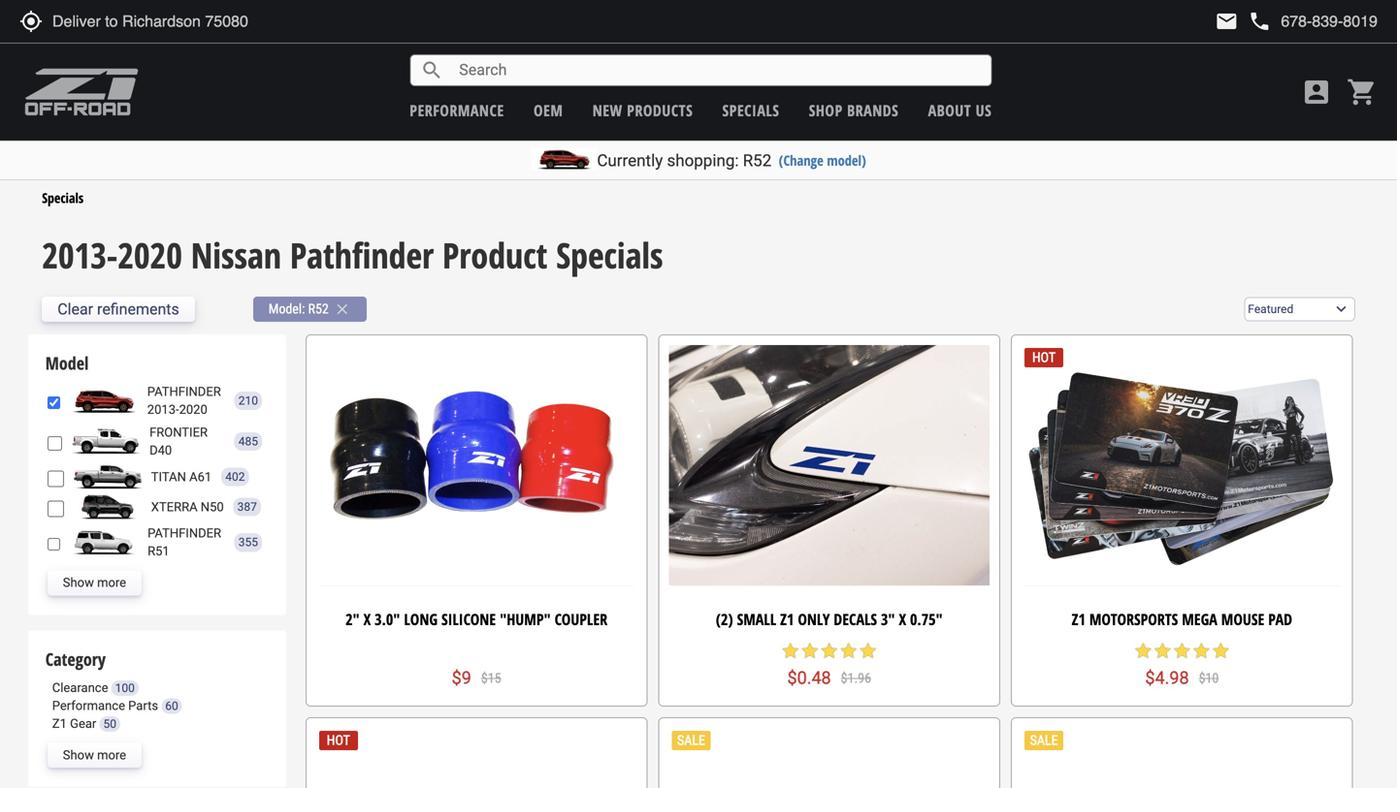 Task type: locate. For each thing, give the bounding box(es) containing it.
shopping_cart link
[[1342, 77, 1378, 108]]

brands
[[847, 100, 899, 121]]

9 star from the left
[[1192, 642, 1211, 661]]

show
[[63, 576, 94, 590], [63, 748, 94, 763]]

category clearance 100 performance parts 60 z1 gear 50
[[45, 648, 178, 732]]

show more for model
[[63, 576, 126, 590]]

0 vertical spatial more
[[97, 576, 126, 590]]

more
[[97, 576, 126, 590], [97, 748, 126, 763]]

5 star from the left
[[859, 642, 878, 661]]

1 vertical spatial pathfinder
[[148, 527, 221, 541]]

more down 'nissan pathfinder r51 2005 2006 2007 2008 2009 2010 2011 2012 vq40de vk56de 4.0l 5.6l s sl sv se le xe z1 off-road' image
[[97, 576, 126, 590]]

search
[[420, 59, 444, 82]]

show more button down "gear"
[[47, 743, 142, 769]]

r52
[[743, 151, 772, 170], [308, 301, 329, 317]]

r52 left 'close'
[[308, 301, 329, 317]]

0 vertical spatial specials
[[42, 189, 84, 207]]

star
[[781, 642, 800, 661], [800, 642, 820, 661], [820, 642, 839, 661], [839, 642, 859, 661], [859, 642, 878, 661], [1134, 642, 1153, 661], [1153, 642, 1173, 661], [1173, 642, 1192, 661], [1192, 642, 1211, 661], [1211, 642, 1231, 661]]

1 vertical spatial show more button
[[47, 743, 142, 769]]

2 show more from the top
[[63, 748, 126, 763]]

pad
[[1268, 609, 1293, 630]]

performance
[[52, 699, 125, 714]]

r52 left (change at the top of the page
[[743, 151, 772, 170]]

$10
[[1199, 671, 1219, 687]]

2 star from the left
[[800, 642, 820, 661]]

7 star from the left
[[1153, 642, 1173, 661]]

specials
[[42, 189, 84, 207], [556, 231, 663, 279]]

0 vertical spatial show
[[63, 576, 94, 590]]

nissan pathfinder r51 2005 2006 2007 2008 2009 2010 2011 2012 vq40de vk56de 4.0l 5.6l s sl sv se le xe z1 off-road image
[[65, 531, 143, 556]]

pathfinder for r51
[[148, 527, 221, 541]]

mail
[[1215, 10, 1239, 33]]

xterra
[[151, 500, 198, 515]]

1 vertical spatial show
[[63, 748, 94, 763]]

nissan frontier d40 2005 2006 2007 2008 2009 2010 2011 2012 2013 2014 2015 2016 2017 2018 2019 2020 2021 vq40de vq38dd qr25de 4.0l 3.8l 2.5l s se sl sv le xe pro-4x offroad z1 off-road image
[[67, 429, 145, 455]]

new
[[593, 100, 623, 121]]

z1 motorsports logo image
[[24, 68, 139, 116]]

z1 motorsports mega mouse pad
[[1072, 609, 1293, 630]]

2020 up refinements
[[118, 231, 182, 279]]

50
[[103, 718, 116, 732]]

1 horizontal spatial specials
[[556, 231, 663, 279]]

pathfinder
[[147, 385, 221, 399], [148, 527, 221, 541]]

2 more from the top
[[97, 748, 126, 763]]

8 star from the left
[[1173, 642, 1192, 661]]

nissan titan xd h61 2016 2017 2018 2019 2020 cummins diesel z1 off-road image
[[69, 465, 146, 490]]

new products link
[[593, 100, 693, 121]]

show for category
[[63, 748, 94, 763]]

1 vertical spatial 2013-
[[147, 403, 179, 417]]

(change
[[779, 151, 824, 170]]

210
[[238, 394, 258, 408]]

60
[[165, 700, 178, 714]]

1 vertical spatial more
[[97, 748, 126, 763]]

$0.48
[[787, 668, 831, 689]]

1 vertical spatial show more
[[63, 748, 126, 763]]

0 vertical spatial show more button
[[47, 571, 142, 596]]

pathfinder down xterra n50
[[148, 527, 221, 541]]

n50
[[201, 500, 224, 515]]

3 star from the left
[[820, 642, 839, 661]]

1 vertical spatial specials
[[556, 231, 663, 279]]

2 show from the top
[[63, 748, 94, 763]]

0 vertical spatial show more
[[63, 576, 126, 590]]

0 vertical spatial pathfinder
[[147, 385, 221, 399]]

pathfinder r51
[[148, 527, 221, 559]]

1 show more from the top
[[63, 576, 126, 590]]

1 vertical spatial 2020
[[179, 403, 207, 417]]

Search search field
[[444, 55, 991, 85]]

shop
[[809, 100, 843, 121]]

1 vertical spatial r52
[[308, 301, 329, 317]]

z1 left "gear"
[[52, 717, 67, 732]]

more down the '50'
[[97, 748, 126, 763]]

show down "gear"
[[63, 748, 94, 763]]

show more button down 'nissan pathfinder r51 2005 2006 2007 2008 2009 2010 2011 2012 vq40de vk56de 4.0l 5.6l s sl sv se le xe z1 off-road' image
[[47, 571, 142, 596]]

2013- up frontier
[[147, 403, 179, 417]]

specials link
[[722, 100, 780, 121]]

None checkbox
[[47, 395, 60, 411], [47, 471, 64, 488], [47, 501, 64, 518], [47, 537, 60, 553], [47, 395, 60, 411], [47, 471, 64, 488], [47, 501, 64, 518], [47, 537, 60, 553]]

0 horizontal spatial z1
[[52, 717, 67, 732]]

4 star from the left
[[839, 642, 859, 661]]

2013-
[[42, 231, 118, 279], [147, 403, 179, 417]]

r51
[[148, 545, 170, 559]]

0 horizontal spatial specials
[[42, 189, 84, 207]]

0 horizontal spatial 2013-
[[42, 231, 118, 279]]

z1
[[780, 609, 794, 630], [1072, 609, 1086, 630], [52, 717, 67, 732]]

model:
[[269, 301, 305, 317]]

2020 up frontier
[[179, 403, 207, 417]]

show down 'nissan pathfinder r51 2005 2006 2007 2008 2009 2010 2011 2012 vq40de vk56de 4.0l 5.6l s sl sv se le xe z1 off-road' image
[[63, 576, 94, 590]]

z1 left only
[[780, 609, 794, 630]]

mail phone
[[1215, 10, 1272, 33]]

1 horizontal spatial 2013-
[[147, 403, 179, 417]]

None checkbox
[[47, 436, 62, 452]]

pathfinder 2013-2020
[[147, 385, 221, 417]]

show more down 'nissan pathfinder r51 2005 2006 2007 2008 2009 2010 2011 2012 vq40de vk56de 4.0l 5.6l s sl sv se le xe z1 off-road' image
[[63, 576, 126, 590]]

2013- inside pathfinder 2013-2020
[[147, 403, 179, 417]]

titan a61
[[151, 470, 212, 485]]

star star star star star $0.48 $1.96
[[781, 642, 878, 689]]

about us
[[928, 100, 992, 121]]

2020
[[118, 231, 182, 279], [179, 403, 207, 417]]

only
[[798, 609, 830, 630]]

frontier
[[150, 426, 208, 440]]

1 more from the top
[[97, 576, 126, 590]]

show more
[[63, 576, 126, 590], [63, 748, 126, 763]]

model)
[[827, 151, 866, 170]]

new products
[[593, 100, 693, 121]]

z1 left motorsports
[[1072, 609, 1086, 630]]

show more down "gear"
[[63, 748, 126, 763]]

nissan xterra n50 2005 2006 2007 2008 2009 2010 2011 2012 2013 2014 2015 vq40de 4.0l s se x pro-4x offroad z1 off-road image
[[69, 495, 146, 520]]

nissan
[[191, 231, 281, 279]]

1 show more button from the top
[[47, 571, 142, 596]]

3"
[[881, 609, 895, 630]]

2013- up clear
[[42, 231, 118, 279]]

category
[[45, 648, 106, 672]]

2"
[[346, 609, 360, 630]]

0 vertical spatial 2013-
[[42, 231, 118, 279]]

currently shopping: r52 (change model)
[[597, 151, 866, 170]]

2 show more button from the top
[[47, 743, 142, 769]]

(2) small z1 only decals 3" x 0.75"
[[716, 609, 943, 630]]

show more button
[[47, 571, 142, 596], [47, 743, 142, 769]]

1 horizontal spatial r52
[[743, 151, 772, 170]]

pathfinder
[[290, 231, 434, 279]]

$4.98
[[1145, 668, 1189, 689]]

0 horizontal spatial r52
[[308, 301, 329, 317]]

show for model
[[63, 576, 94, 590]]

pathfinder up frontier
[[147, 385, 221, 399]]

oem link
[[534, 100, 563, 121]]

1 show from the top
[[63, 576, 94, 590]]



Task type: describe. For each thing, give the bounding box(es) containing it.
1 horizontal spatial z1
[[780, 609, 794, 630]]

coupler
[[555, 609, 608, 630]]

more for model
[[97, 576, 126, 590]]

shop brands
[[809, 100, 899, 121]]

phone link
[[1248, 10, 1378, 33]]

oem
[[534, 100, 563, 121]]

2 horizontal spatial z1
[[1072, 609, 1086, 630]]

pathfinder for 2013-
[[147, 385, 221, 399]]

xterra n50
[[151, 500, 224, 515]]

387
[[237, 501, 257, 514]]

1 star from the left
[[781, 642, 800, 661]]

star star star star star $4.98 $10
[[1134, 642, 1231, 689]]

show more for category
[[63, 748, 126, 763]]

(change model) link
[[779, 151, 866, 170]]

decals
[[834, 609, 877, 630]]

mouse
[[1221, 609, 1265, 630]]

model
[[45, 352, 89, 376]]

r52 inside model: r52 close
[[308, 301, 329, 317]]

100
[[115, 682, 135, 696]]

x
[[364, 609, 371, 630]]

refinements
[[97, 300, 179, 319]]

2013-2020 nissan pathfinder product specials
[[42, 231, 663, 279]]

6 star from the left
[[1134, 642, 1153, 661]]

small
[[737, 609, 776, 630]]

402
[[225, 471, 245, 484]]

gear
[[70, 717, 96, 732]]

$1.96
[[841, 671, 871, 687]]

x
[[899, 609, 906, 630]]

performance link
[[410, 100, 504, 121]]

mega
[[1182, 609, 1218, 630]]

phone
[[1248, 10, 1272, 33]]

model: r52 close
[[269, 301, 351, 318]]

355
[[238, 536, 258, 550]]

0.75"
[[910, 609, 943, 630]]

long
[[404, 609, 438, 630]]

close
[[334, 301, 351, 318]]

485
[[238, 435, 258, 449]]

2" x 3.0" long silicone "hump" coupler
[[346, 609, 608, 630]]

my_location
[[19, 10, 43, 33]]

about us link
[[928, 100, 992, 121]]

frontier d40
[[150, 426, 208, 458]]

silicone
[[441, 609, 496, 630]]

parts
[[128, 699, 158, 714]]

clear refinements
[[57, 300, 179, 319]]

z1 inside category clearance 100 performance parts 60 z1 gear 50
[[52, 717, 67, 732]]

account_box link
[[1296, 77, 1337, 108]]

specials link
[[42, 189, 84, 207]]

more for category
[[97, 748, 126, 763]]

3.0"
[[375, 609, 400, 630]]

d40
[[150, 444, 172, 458]]

products
[[627, 100, 693, 121]]

performance
[[410, 100, 504, 121]]

account_box
[[1301, 77, 1332, 108]]

mail link
[[1215, 10, 1239, 33]]

titan
[[151, 470, 186, 485]]

"hump"
[[500, 609, 551, 630]]

$9
[[452, 668, 471, 689]]

clearance
[[52, 681, 108, 696]]

2020 inside pathfinder 2013-2020
[[179, 403, 207, 417]]

nissan pathfinder r52 2013 2014 2015 2016 2017 2018 2019 2020 vq35de vq35dd 3.5l s sl sv platinum z1 off-road image
[[65, 389, 142, 414]]

clear refinements button
[[42, 297, 195, 322]]

motorsports
[[1090, 609, 1178, 630]]

10 star from the left
[[1211, 642, 1231, 661]]

specials
[[722, 100, 780, 121]]

shopping_cart
[[1347, 77, 1378, 108]]

about
[[928, 100, 972, 121]]

0 vertical spatial r52
[[743, 151, 772, 170]]

currently
[[597, 151, 663, 170]]

$9 $15
[[452, 668, 501, 689]]

product
[[443, 231, 548, 279]]

0 vertical spatial 2020
[[118, 231, 182, 279]]

show more button for model
[[47, 571, 142, 596]]

a61
[[189, 470, 212, 485]]

clear
[[57, 300, 93, 319]]

shop brands link
[[809, 100, 899, 121]]

shopping:
[[667, 151, 739, 170]]

(2)
[[716, 609, 733, 630]]

us
[[976, 100, 992, 121]]

$15
[[481, 671, 501, 687]]

show more button for category
[[47, 743, 142, 769]]



Task type: vqa. For each thing, say whether or not it's contained in the screenshot.
star_half inside Z1 License Plate Frame star star star star star_half (28) $5
no



